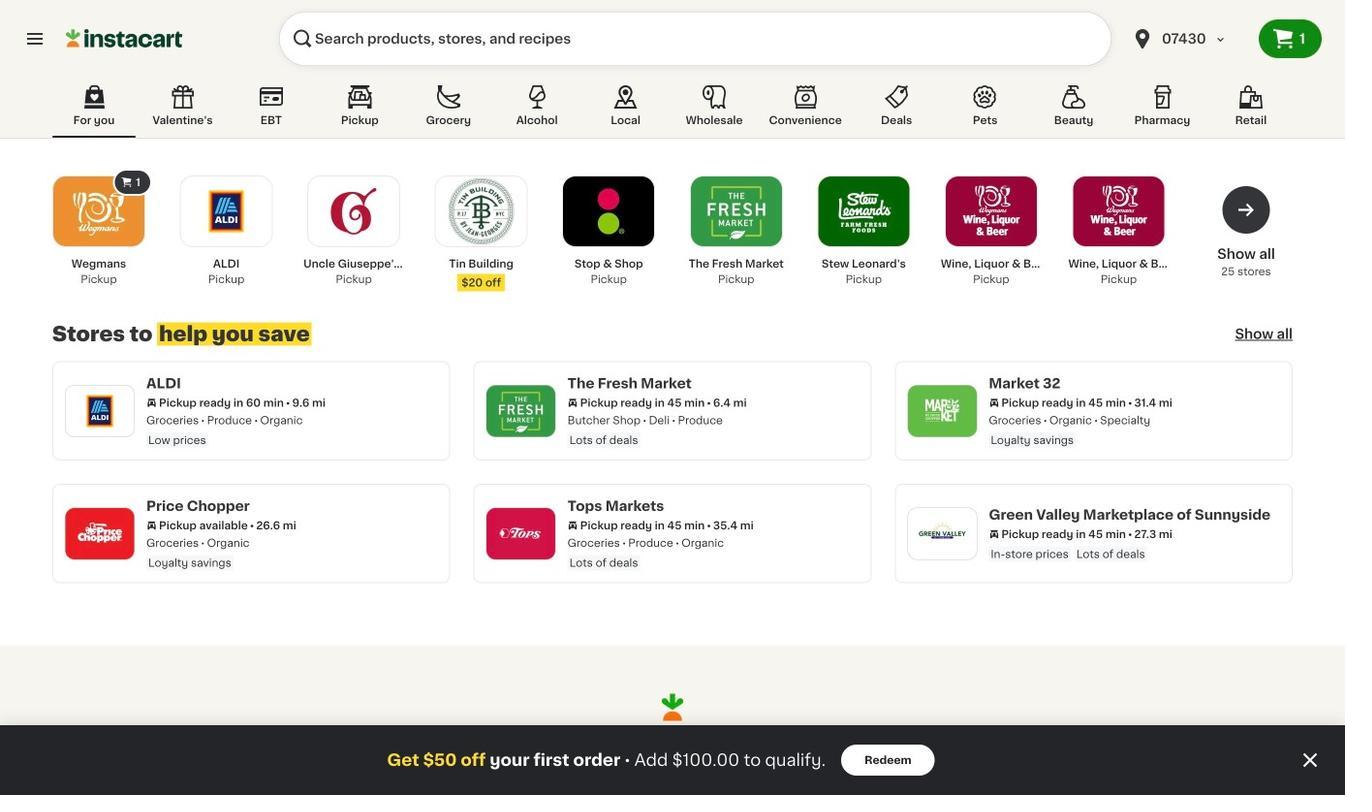 Task type: describe. For each thing, give the bounding box(es) containing it.
aldi image
[[194, 178, 259, 244]]

wine, liquor & beer at hanover wegmans image
[[1086, 178, 1152, 244]]

uncle giuseppe's marketplace image
[[321, 178, 387, 244]]

tops markets logo image
[[496, 508, 547, 559]]

Search field
[[279, 12, 1112, 66]]

tin building image
[[449, 178, 515, 244]]

stew leonard's image
[[831, 178, 897, 244]]

market 32 logo image
[[918, 386, 968, 436]]

green valley marketplace of sunnyside logo image
[[918, 508, 968, 559]]

price chopper logo image
[[75, 508, 125, 559]]

wegmans image
[[66, 178, 132, 244]]



Task type: vqa. For each thing, say whether or not it's contained in the screenshot.
first "$ 3 99" from the right
no



Task type: locate. For each thing, give the bounding box(es) containing it.
None search field
[[279, 12, 1112, 66]]

treatment tracker modal dialog
[[0, 725, 1346, 795]]

the fresh market image
[[704, 178, 770, 244]]

wine, liquor & beer at montvale wegmans image
[[959, 178, 1025, 244]]

shop categories tab list
[[52, 81, 1294, 138]]

aldi logo image
[[75, 386, 125, 436]]

instacart image
[[66, 27, 182, 50]]

the fresh market logo image
[[496, 386, 547, 436]]

stop & shop image
[[576, 178, 642, 244]]

tab panel
[[43, 169, 1303, 583]]



